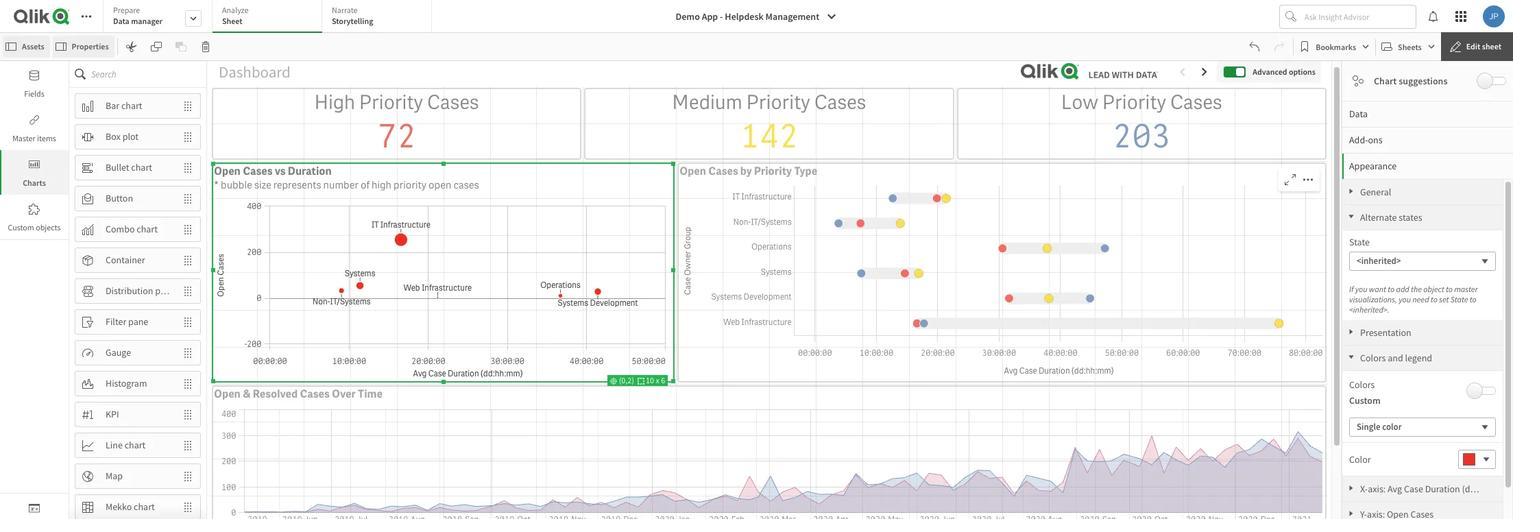 Task type: vqa. For each thing, say whether or not it's contained in the screenshot.
the high priority cases 72
yes



Task type: locate. For each thing, give the bounding box(es) containing it.
1 horizontal spatial plot
[[155, 285, 171, 297]]

4 move image from the top
[[176, 310, 200, 334]]

cases
[[454, 178, 479, 192]]

chart right mekko
[[134, 501, 155, 513]]

assets button
[[3, 36, 50, 58]]

app
[[702, 10, 718, 23]]

size
[[254, 178, 271, 192]]

0 vertical spatial triangle right image
[[1343, 329, 1361, 335]]

move image for kpi
[[176, 403, 200, 426]]

management
[[766, 10, 820, 23]]

bar chart
[[106, 100, 142, 112]]

charts button
[[0, 150, 69, 195]]

1 horizontal spatial custom
[[1350, 394, 1381, 407]]

to left "add"
[[1388, 284, 1395, 294]]

bullet
[[106, 161, 129, 174]]

alternate
[[1361, 211, 1397, 224]]

open & resolved cases over time
[[214, 387, 383, 401]]

open
[[429, 178, 452, 192]]

0 horizontal spatial plot
[[123, 130, 139, 143]]

1 vertical spatial state
[[1451, 294, 1469, 305]]

0 vertical spatial colors
[[1361, 352, 1386, 364]]

custom objects
[[8, 222, 61, 233]]

triangle right image for general
[[1343, 188, 1361, 195]]

state right the set
[[1451, 294, 1469, 305]]

sheets button
[[1379, 36, 1439, 58]]

move image for container
[[176, 249, 200, 272]]

chart right the 'line'
[[125, 439, 146, 451]]

1 vertical spatial triangle bottom image
[[1343, 354, 1361, 361]]

0 vertical spatial custom
[[8, 222, 34, 233]]

want
[[1370, 284, 1387, 294]]

undo image
[[1250, 41, 1261, 52]]

open for open & resolved cases over time
[[214, 387, 241, 401]]

histogram
[[106, 377, 147, 390]]

open left size
[[214, 164, 241, 178]]

1 horizontal spatial duration
[[1426, 483, 1461, 495]]

0 horizontal spatial data
[[113, 16, 129, 26]]

move image for gauge
[[176, 341, 200, 365]]

edit
[[1467, 41, 1481, 51]]

2 move image from the top
[[176, 187, 200, 210]]

move image for box plot
[[176, 125, 200, 148]]

custom down "colors and legend"
[[1350, 394, 1381, 407]]

chart right combo
[[137, 223, 158, 235]]

sheet
[[1483, 41, 1502, 51]]

you right if
[[1356, 284, 1368, 294]]

fields
[[24, 88, 44, 99]]

custom
[[8, 222, 34, 233], [1350, 394, 1381, 407]]

master
[[12, 133, 35, 143]]

priority
[[359, 89, 423, 115], [747, 89, 811, 115], [1103, 89, 1167, 115], [754, 164, 792, 178]]

duration
[[288, 164, 332, 178], [1426, 483, 1461, 495]]

6 move image from the top
[[176, 465, 200, 488]]

storytelling
[[332, 16, 373, 26]]

1 triangle right image from the top
[[1343, 188, 1361, 195]]

visualizations,
[[1350, 294, 1398, 305]]

data down prepare
[[113, 16, 129, 26]]

move image
[[176, 156, 200, 179], [176, 187, 200, 210], [176, 218, 200, 241], [176, 249, 200, 272], [176, 403, 200, 426], [176, 465, 200, 488]]

1 horizontal spatial state
[[1451, 294, 1469, 305]]

properties button
[[53, 36, 114, 58]]

to left the set
[[1431, 294, 1438, 305]]

triangle right image down "appearance"
[[1343, 188, 1361, 195]]

master items button
[[0, 106, 69, 150]]

helpdesk
[[725, 10, 764, 23]]

narrate storytelling
[[332, 5, 373, 26]]

0 horizontal spatial custom
[[8, 222, 34, 233]]

open left by
[[680, 164, 706, 178]]

duration right vs
[[288, 164, 332, 178]]

priority for 72
[[359, 89, 423, 115]]

colors down "colors and legend"
[[1350, 379, 1375, 391]]

1 triangle bottom image from the top
[[1343, 213, 1361, 220]]

triangle bottom image down general
[[1343, 213, 1361, 220]]

0 vertical spatial plot
[[123, 130, 139, 143]]

bar
[[106, 100, 119, 112]]

state
[[1350, 236, 1370, 248], [1451, 294, 1469, 305]]

data up the add-
[[1350, 108, 1368, 120]]

2 triangle right image from the top
[[1343, 485, 1361, 492]]

tab list
[[103, 0, 437, 34]]

distribution plot
[[106, 285, 171, 297]]

cut image
[[126, 41, 137, 52]]

colors left "and"
[[1361, 352, 1386, 364]]

plot
[[123, 130, 139, 143], [155, 285, 171, 297]]

triangle right image left axis:
[[1343, 485, 1361, 492]]

data inside tab
[[1350, 108, 1368, 120]]

case
[[1405, 483, 1424, 495]]

move image for line chart
[[176, 434, 200, 457]]

203
[[1113, 115, 1171, 158]]

data tab
[[1343, 101, 1514, 127]]

6
[[661, 375, 665, 386]]

application
[[0, 0, 1514, 519]]

1 vertical spatial duration
[[1426, 483, 1461, 495]]

5 move image from the top
[[176, 341, 200, 365]]

chart right bar
[[121, 100, 142, 112]]

colors inside colors custom
[[1350, 379, 1375, 391]]

cases
[[427, 89, 479, 115], [815, 89, 867, 115], [1171, 89, 1223, 115], [243, 164, 273, 178], [709, 164, 738, 178], [300, 387, 330, 401]]

move image
[[176, 94, 200, 118], [176, 125, 200, 148], [176, 279, 200, 303], [176, 310, 200, 334], [176, 341, 200, 365], [176, 372, 200, 395], [176, 434, 200, 457], [176, 496, 200, 519]]

4 move image from the top
[[176, 249, 200, 272]]

mekko chart
[[106, 501, 155, 513]]

high priority cases 72
[[314, 89, 479, 158]]

state down alternate on the top right
[[1350, 236, 1370, 248]]

7 move image from the top
[[176, 434, 200, 457]]

high
[[314, 89, 355, 115]]

triangle bottom image for alternate states
[[1343, 213, 1361, 220]]

open left &
[[214, 387, 241, 401]]

number
[[323, 178, 359, 192]]

0 vertical spatial triangle right image
[[1343, 188, 1361, 195]]

box plot
[[106, 130, 139, 143]]

vs
[[275, 164, 286, 178]]

1 vertical spatial triangle right image
[[1343, 510, 1361, 517]]

chart right bullet
[[131, 161, 152, 174]]

you left the
[[1399, 294, 1412, 305]]

2 move image from the top
[[176, 125, 200, 148]]

state inside if you want to add the object to master visualizations, you need to set state to <inherited>.
[[1451, 294, 1469, 305]]

open inside open cases vs duration * bubble size represents number of high priority open cases
[[214, 164, 241, 178]]

1 move image from the top
[[176, 94, 200, 118]]

Ask Insight Advisor text field
[[1302, 5, 1416, 27]]

button
[[106, 192, 133, 204]]

1 vertical spatial custom
[[1350, 394, 1381, 407]]

to right object
[[1446, 284, 1453, 294]]

cases inside open cases vs duration * bubble size represents number of high priority open cases
[[243, 164, 273, 178]]

1 vertical spatial colors
[[1350, 379, 1375, 391]]

advanced options
[[1253, 66, 1316, 77]]

avg
[[1388, 483, 1403, 495]]

low priority cases 203
[[1062, 89, 1223, 158]]

0 horizontal spatial state
[[1350, 236, 1370, 248]]

plot for box plot
[[123, 130, 139, 143]]

open for open cases by priority type
[[680, 164, 706, 178]]

axis:
[[1368, 483, 1386, 495]]

move image for combo chart
[[176, 218, 200, 241]]

0 vertical spatial data
[[113, 16, 129, 26]]

triangle right image
[[1343, 188, 1361, 195], [1343, 485, 1361, 492]]

demo app - helpdesk management button
[[668, 5, 846, 27]]

triangle right image down x-
[[1343, 510, 1361, 517]]

*
[[214, 178, 219, 192]]

10 x 6
[[645, 375, 665, 386]]

1 horizontal spatial data
[[1350, 108, 1368, 120]]

0 vertical spatial triangle bottom image
[[1343, 213, 1361, 220]]

3 move image from the top
[[176, 279, 200, 303]]

2 triangle bottom image from the top
[[1343, 354, 1361, 361]]

move image for button
[[176, 187, 200, 210]]

if you want to add the object to master visualizations, you need to set state to <inherited>.
[[1350, 284, 1479, 315]]

demo
[[676, 10, 700, 23]]

chart for mekko chart
[[134, 501, 155, 513]]

priority inside the high priority cases 72
[[359, 89, 423, 115]]

8 move image from the top
[[176, 496, 200, 519]]

james peterson image
[[1484, 5, 1505, 27]]

bookmarks button
[[1297, 36, 1373, 58]]

1 vertical spatial plot
[[155, 285, 171, 297]]

mekko
[[106, 501, 132, 513]]

5 move image from the top
[[176, 403, 200, 426]]

1 vertical spatial data
[[1350, 108, 1368, 120]]

colors
[[1361, 352, 1386, 364], [1350, 379, 1375, 391]]

open cases vs duration * bubble size represents number of high priority open cases
[[214, 164, 479, 192]]

colors and legend
[[1361, 352, 1433, 364]]

edit sheet button
[[1442, 32, 1514, 61]]

triangle right image down <inherited>.
[[1343, 329, 1361, 335]]

plot right box on the top of page
[[123, 130, 139, 143]]

prepare data manager
[[113, 5, 163, 26]]

duration right the case
[[1426, 483, 1461, 495]]

link image
[[29, 115, 40, 126]]

triangle bottom image up colors custom
[[1343, 354, 1361, 361]]

1 triangle right image from the top
[[1343, 329, 1361, 335]]

database image
[[29, 70, 40, 81]]

0 horizontal spatial duration
[[288, 164, 332, 178]]

open cases by priority type
[[680, 164, 818, 178]]

3 move image from the top
[[176, 218, 200, 241]]

variables image
[[29, 503, 40, 514]]

filter
[[106, 316, 126, 328]]

0 vertical spatial duration
[[288, 164, 332, 178]]

1 vertical spatial triangle right image
[[1343, 485, 1361, 492]]

Search text field
[[91, 61, 206, 87]]

triangle bottom image
[[1343, 213, 1361, 220], [1343, 354, 1361, 361]]

edit sheet
[[1467, 41, 1502, 51]]

6 move image from the top
[[176, 372, 200, 395]]

triangle right image
[[1343, 329, 1361, 335], [1343, 510, 1361, 517]]

add-ons tab
[[1343, 127, 1514, 153]]

plot right distribution
[[155, 285, 171, 297]]

priority inside low priority cases 203
[[1103, 89, 1167, 115]]

move image for distribution plot
[[176, 279, 200, 303]]

priority inside medium priority cases 142
[[747, 89, 811, 115]]

custom down puzzle image on the left top of page
[[8, 222, 34, 233]]

medium priority cases 142
[[672, 89, 867, 158]]

narrate
[[332, 5, 358, 15]]

1 move image from the top
[[176, 156, 200, 179]]



Task type: describe. For each thing, give the bounding box(es) containing it.
delete image
[[200, 41, 211, 52]]

alternate states
[[1361, 211, 1423, 224]]

manager
[[131, 16, 163, 26]]

to right the set
[[1470, 294, 1477, 305]]

(0,2)
[[617, 375, 638, 386]]

0 vertical spatial state
[[1350, 236, 1370, 248]]

colors for colors and legend
[[1361, 352, 1386, 364]]

over
[[332, 387, 356, 401]]

cases inside low priority cases 203
[[1171, 89, 1223, 115]]

low
[[1062, 89, 1099, 115]]

container
[[106, 254, 145, 266]]

add-ons
[[1350, 134, 1383, 146]]

move image for filter pane
[[176, 310, 200, 334]]

bookmarks
[[1316, 41, 1357, 52]]

move image for mekko chart
[[176, 496, 200, 519]]

priority for 203
[[1103, 89, 1167, 115]]

triangle bottom image for colors and legend
[[1343, 354, 1361, 361]]

distribution
[[106, 285, 153, 297]]

tab list containing prepare
[[103, 0, 437, 34]]

x-axis: avg case duration (dd:hh:mm)
[[1361, 483, 1510, 495]]

chart for bullet chart
[[131, 161, 152, 174]]

&
[[243, 387, 251, 401]]

ons
[[1369, 134, 1383, 146]]

next sheet: performance image
[[1200, 66, 1211, 77]]

items
[[37, 133, 56, 143]]

priority
[[394, 178, 427, 192]]

<inherited>.
[[1350, 305, 1390, 315]]

objects
[[36, 222, 61, 233]]

puzzle image
[[29, 204, 40, 215]]

properties
[[72, 41, 109, 51]]

medium
[[672, 89, 743, 115]]

10
[[646, 375, 654, 386]]

chart
[[1374, 75, 1397, 87]]

assets
[[22, 41, 44, 51]]

line
[[106, 439, 123, 451]]

priority for 142
[[747, 89, 811, 115]]

x
[[656, 375, 660, 386]]

advanced
[[1253, 66, 1288, 77]]

presentation
[[1361, 326, 1412, 339]]

object
[[1424, 284, 1445, 294]]

open for open cases vs duration * bubble size represents number of high priority open cases
[[214, 164, 241, 178]]

suggestions
[[1399, 75, 1448, 87]]

master
[[1455, 284, 1479, 294]]

chart for combo chart
[[137, 223, 158, 235]]

add
[[1397, 284, 1410, 294]]

move image for bar chart
[[176, 94, 200, 118]]

2 triangle right image from the top
[[1343, 510, 1361, 517]]

custom objects button
[[0, 195, 69, 239]]

general
[[1361, 186, 1392, 198]]

colors for colors custom
[[1350, 379, 1375, 391]]

scatter chart image
[[1353, 75, 1364, 86]]

gauge
[[106, 346, 131, 359]]

move image for map
[[176, 465, 200, 488]]

pane
[[128, 316, 148, 328]]

color
[[1350, 453, 1371, 466]]

move image for bullet chart
[[176, 156, 200, 179]]

chart for bar chart
[[121, 100, 142, 112]]

x-
[[1361, 483, 1368, 495]]

(dd:hh:mm)
[[1463, 483, 1510, 495]]

if
[[1350, 284, 1354, 294]]

need
[[1413, 294, 1430, 305]]

plot for distribution plot
[[155, 285, 171, 297]]

map
[[106, 470, 123, 482]]

custom inside button
[[8, 222, 34, 233]]

colors custom
[[1350, 379, 1381, 407]]

appearance tab
[[1343, 153, 1514, 179]]

the
[[1412, 284, 1422, 294]]

chart for line chart
[[125, 439, 146, 451]]

legend
[[1406, 352, 1433, 364]]

cases inside the high priority cases 72
[[427, 89, 479, 115]]

analyze
[[222, 5, 249, 15]]

bubble
[[221, 178, 252, 192]]

0 horizontal spatial you
[[1356, 284, 1368, 294]]

sheets
[[1399, 41, 1422, 52]]

by
[[741, 164, 752, 178]]

application containing 72
[[0, 0, 1514, 519]]

charts
[[23, 178, 46, 188]]

represents
[[273, 178, 321, 192]]

sheet
[[222, 16, 243, 26]]

1 horizontal spatial you
[[1399, 294, 1412, 305]]

bullet chart
[[106, 161, 152, 174]]

copy image
[[151, 41, 162, 52]]

add-
[[1350, 134, 1369, 146]]

time
[[358, 387, 383, 401]]

line chart
[[106, 439, 146, 451]]

kpi
[[106, 408, 119, 420]]

states
[[1399, 211, 1423, 224]]

combo chart
[[106, 223, 158, 235]]

analyze sheet
[[222, 5, 249, 26]]

master items
[[12, 133, 56, 143]]

-
[[720, 10, 723, 23]]

72
[[377, 115, 416, 158]]

duration inside open cases vs duration * bubble size represents number of high priority open cases
[[288, 164, 332, 178]]

cases inside medium priority cases 142
[[815, 89, 867, 115]]

triangle right image for x-axis: avg case duration (dd:hh:mm)
[[1343, 485, 1361, 492]]

box
[[106, 130, 121, 143]]

demo app - helpdesk management
[[676, 10, 820, 23]]

fields button
[[0, 61, 69, 106]]

and
[[1388, 352, 1404, 364]]

object image
[[29, 159, 40, 170]]

data inside 'prepare data manager'
[[113, 16, 129, 26]]

move image for histogram
[[176, 372, 200, 395]]



